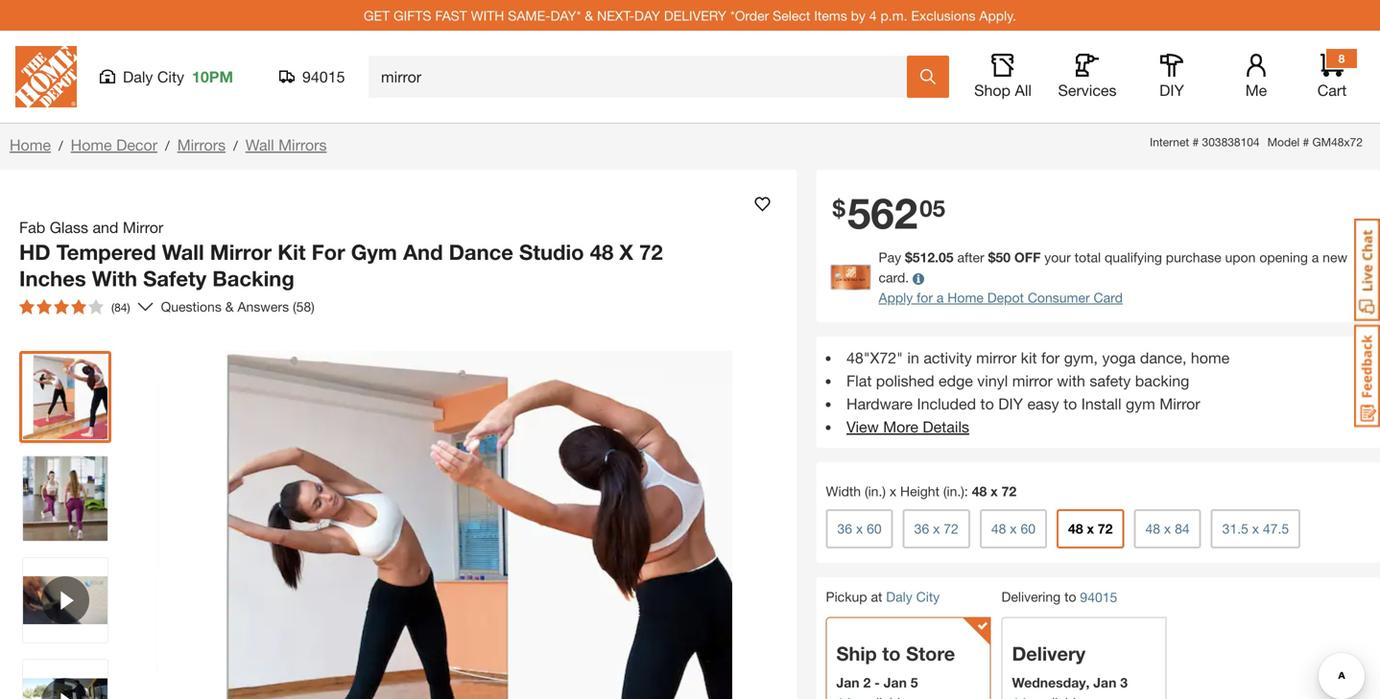 Task type: vqa. For each thing, say whether or not it's contained in the screenshot.
TVs to the right
no



Task type: describe. For each thing, give the bounding box(es) containing it.
ship
[[837, 643, 877, 666]]

36 x 72
[[915, 521, 959, 537]]

x for 48 x 72
[[1087, 521, 1095, 537]]

home link
[[10, 136, 51, 154]]

(84) button
[[12, 292, 138, 323]]

*order
[[731, 7, 769, 23]]

31.5 x 47.5
[[1223, 521, 1290, 537]]

the home depot logo image
[[15, 46, 77, 108]]

(84)
[[111, 301, 130, 314]]

1 (in.) from the left
[[865, 484, 886, 500]]

to down with
[[1064, 395, 1078, 413]]

same-
[[508, 7, 551, 23]]

opening
[[1260, 250, 1309, 265]]

to inside delivering to 94015
[[1065, 589, 1077, 605]]

questions
[[161, 299, 222, 315]]

x for 48 x 84
[[1165, 521, 1172, 537]]

card.
[[879, 270, 909, 286]]

diy button
[[1142, 54, 1203, 100]]

fab glass and mirror hd tempered wall mirror kit for gym and dance studio 48 x 72 inches with safety backing
[[19, 218, 663, 291]]

daly city button
[[886, 589, 940, 605]]

:
[[965, 484, 969, 500]]

cart
[[1318, 81, 1347, 99]]

94015 link
[[1081, 588, 1118, 608]]

apply for a home depot consumer card link
[[879, 290, 1123, 306]]

3 jan from the left
[[1094, 675, 1117, 691]]

diy inside 48"x72" in activity mirror kit for gym, yoga dance, home flat polished edge vinyl mirror with safety backing hardware included to diy easy to install gym mirror view more details
[[999, 395, 1024, 413]]

delivery
[[1013, 643, 1086, 666]]

(58)
[[293, 299, 315, 315]]

with
[[92, 266, 137, 291]]

x left height
[[890, 484, 897, 500]]

apply
[[879, 290, 913, 306]]

kit
[[278, 240, 306, 265]]

0 horizontal spatial mirror
[[123, 218, 163, 237]]

jan 2 - jan 5
[[837, 675, 918, 691]]

2 horizontal spatial $
[[989, 250, 996, 265]]

all
[[1015, 81, 1032, 99]]

48"x72"
[[847, 349, 904, 367]]

48 right :
[[972, 484, 987, 500]]

0 horizontal spatial &
[[225, 299, 234, 315]]

gym,
[[1065, 349, 1098, 367]]

pay
[[879, 250, 902, 265]]

pickup at daly city
[[826, 589, 940, 605]]

gym
[[1126, 395, 1156, 413]]

home / home decor / mirrors / wall mirrors
[[10, 136, 327, 154]]

to down vinyl
[[981, 395, 995, 413]]

512.05
[[913, 250, 954, 265]]

1 horizontal spatial city
[[917, 589, 940, 605]]

0 horizontal spatial city
[[157, 68, 184, 86]]

studio
[[519, 240, 584, 265]]

303838104
[[1203, 135, 1260, 149]]

card
[[1094, 290, 1123, 306]]

x for 48 x 60
[[1010, 521, 1017, 537]]

model
[[1268, 135, 1300, 149]]

wednesday,
[[1013, 675, 1090, 691]]

fab glass and mirror wall mirrors gm48x72 e1.1 image
[[23, 457, 108, 542]]

4 stars image
[[19, 300, 104, 315]]

50
[[996, 250, 1011, 265]]

view
[[847, 418, 879, 436]]

internet
[[1150, 135, 1190, 149]]

more
[[884, 418, 919, 436]]

shop all
[[975, 81, 1032, 99]]

height
[[901, 484, 940, 500]]

1 mirrors from the left
[[177, 136, 226, 154]]

48 x 72
[[1069, 521, 1113, 537]]

yoga
[[1103, 349, 1136, 367]]

48"x72" in activity mirror kit for gym, yoga dance, home flat polished edge vinyl mirror with safety backing hardware included to diy easy to install gym mirror view more details
[[847, 349, 1230, 436]]

x for 31.5 x 47.5
[[1253, 521, 1260, 537]]

36 x 60
[[838, 521, 882, 537]]

cart 8
[[1318, 52, 1347, 99]]

home decor link
[[71, 136, 157, 154]]

mirrors link
[[177, 136, 226, 154]]

48 x 60 button
[[980, 510, 1048, 549]]

gym
[[351, 240, 397, 265]]

3
[[1121, 675, 1128, 691]]

feedback link image
[[1355, 325, 1381, 428]]

apply now image
[[831, 265, 879, 291]]

exclusions
[[912, 7, 976, 23]]

94015 inside button
[[302, 68, 345, 86]]

p.m.
[[881, 7, 908, 23]]

flat
[[847, 372, 872, 390]]

47.5
[[1264, 521, 1290, 537]]

off
[[1015, 250, 1041, 265]]

with
[[1057, 372, 1086, 390]]

for inside 48"x72" in activity mirror kit for gym, yoga dance, home flat polished edge vinyl mirror with safety backing hardware included to diy easy to install gym mirror view more details
[[1042, 349, 1060, 367]]

items
[[814, 7, 848, 23]]

48 x 60
[[992, 521, 1036, 537]]

polished
[[876, 372, 935, 390]]

0 vertical spatial daly
[[123, 68, 153, 86]]

-
[[875, 675, 880, 691]]

1 vertical spatial mirror
[[210, 240, 272, 265]]

with
[[471, 7, 504, 23]]

inches
[[19, 266, 86, 291]]

2 mirrors from the left
[[279, 136, 327, 154]]

5834403551001 image
[[23, 559, 108, 643]]

live chat image
[[1355, 219, 1381, 322]]

and
[[403, 240, 443, 265]]

home
[[1191, 349, 1230, 367]]

vinyl
[[978, 372, 1008, 390]]

5
[[911, 675, 918, 691]]

included
[[917, 395, 977, 413]]

1 vertical spatial a
[[937, 290, 944, 306]]

diy inside "button"
[[1160, 81, 1185, 99]]

60 for 48 x 60
[[1021, 521, 1036, 537]]

0 vertical spatial for
[[917, 290, 933, 306]]

after
[[958, 250, 985, 265]]



Task type: locate. For each thing, give the bounding box(es) containing it.
fab glass and mirror wall mirrors gm48x72 64.0 image
[[23, 355, 108, 440]]

36 for 36 x 72
[[915, 521, 930, 537]]

jan
[[837, 675, 860, 691], [884, 675, 907, 691], [1094, 675, 1117, 691]]

mirror up backing
[[210, 240, 272, 265]]

city left 10pm
[[157, 68, 184, 86]]

0 vertical spatial city
[[157, 68, 184, 86]]

1 horizontal spatial 94015
[[1081, 590, 1118, 606]]

2 horizontal spatial jan
[[1094, 675, 1117, 691]]

mirror right and
[[123, 218, 163, 237]]

x
[[890, 484, 897, 500], [991, 484, 998, 500], [856, 521, 863, 537], [933, 521, 940, 537], [1010, 521, 1017, 537], [1087, 521, 1095, 537], [1165, 521, 1172, 537], [1253, 521, 1260, 537]]

1 vertical spatial for
[[1042, 349, 1060, 367]]

glass
[[50, 218, 88, 237]]

0 horizontal spatial jan
[[837, 675, 860, 691]]

home left decor
[[71, 136, 112, 154]]

x left 84 at bottom
[[1165, 521, 1172, 537]]

1 60 from the left
[[867, 521, 882, 537]]

60 down the width (in.) x height (in.) : 48 x 72
[[867, 521, 882, 537]]

1 horizontal spatial diy
[[1160, 81, 1185, 99]]

details
[[923, 418, 970, 436]]

jan right -
[[884, 675, 907, 691]]

10pm
[[192, 68, 233, 86]]

1 horizontal spatial for
[[1042, 349, 1060, 367]]

a inside your total qualifying purchase upon opening a new card.
[[1312, 250, 1320, 265]]

select
[[773, 7, 811, 23]]

at
[[871, 589, 883, 605]]

&
[[585, 7, 594, 23], [225, 299, 234, 315]]

1 vertical spatial wall
[[162, 240, 204, 265]]

activity
[[924, 349, 972, 367]]

mirror
[[977, 349, 1017, 367], [1013, 372, 1053, 390]]

72 inside fab glass and mirror hd tempered wall mirror kit for gym and dance studio 48 x 72 inches with safety backing
[[640, 240, 663, 265]]

72 down the width (in.) x height (in.) : 48 x 72
[[944, 521, 959, 537]]

shop
[[975, 81, 1011, 99]]

daly
[[123, 68, 153, 86], [886, 589, 913, 605]]

0 horizontal spatial 36
[[838, 521, 853, 537]]

0 horizontal spatial diy
[[999, 395, 1024, 413]]

48 right 48 x 60
[[1069, 521, 1084, 537]]

to
[[981, 395, 995, 413], [1064, 395, 1078, 413], [1065, 589, 1077, 605], [883, 643, 901, 666]]

1 horizontal spatial wall
[[246, 136, 274, 154]]

total
[[1075, 250, 1101, 265]]

city
[[157, 68, 184, 86], [917, 589, 940, 605]]

0 vertical spatial wall
[[246, 136, 274, 154]]

2 horizontal spatial home
[[948, 290, 984, 306]]

x up delivering
[[1010, 521, 1017, 537]]

/ right home link
[[59, 138, 63, 154]]

delivering
[[1002, 589, 1061, 605]]

mirror
[[123, 218, 163, 237], [210, 240, 272, 265], [1160, 395, 1201, 413]]

2 60 from the left
[[1021, 521, 1036, 537]]

width
[[826, 484, 861, 500]]

1 horizontal spatial #
[[1303, 135, 1310, 149]]

0 horizontal spatial 94015
[[302, 68, 345, 86]]

home left depot
[[948, 290, 984, 306]]

1 vertical spatial city
[[917, 589, 940, 605]]

for right kit
[[1042, 349, 1060, 367]]

48 left x
[[590, 240, 614, 265]]

/ right decor
[[165, 138, 170, 154]]

48 for 48 x 84
[[1146, 521, 1161, 537]]

6276695814001 image
[[23, 661, 108, 700]]

1 horizontal spatial home
[[71, 136, 112, 154]]

upon
[[1226, 250, 1256, 265]]

0 vertical spatial mirror
[[123, 218, 163, 237]]

2 (in.) from the left
[[944, 484, 965, 500]]

/
[[59, 138, 63, 154], [165, 138, 170, 154], [233, 138, 238, 154]]

by
[[851, 7, 866, 23]]

1 horizontal spatial /
[[165, 138, 170, 154]]

mirrors down 94015 button at top left
[[279, 136, 327, 154]]

x inside button
[[1087, 521, 1095, 537]]

60 for 36 x 60
[[867, 521, 882, 537]]

72 right x
[[640, 240, 663, 265]]

jan left 3
[[1094, 675, 1117, 691]]

new
[[1323, 250, 1348, 265]]

mirror inside 48"x72" in activity mirror kit for gym, yoga dance, home flat polished edge vinyl mirror with safety backing hardware included to diy easy to install gym mirror view more details
[[1160, 395, 1201, 413]]

a left new
[[1312, 250, 1320, 265]]

72 up 48 x 60
[[1002, 484, 1017, 500]]

& left answers
[[225, 299, 234, 315]]

1 vertical spatial &
[[225, 299, 234, 315]]

2 # from the left
[[1303, 135, 1310, 149]]

depot
[[988, 290, 1024, 306]]

x up 94015 link on the right of the page
[[1087, 521, 1095, 537]]

wall inside fab glass and mirror hd tempered wall mirror kit for gym and dance studio 48 x 72 inches with safety backing
[[162, 240, 204, 265]]

consumer
[[1028, 290, 1090, 306]]

2 horizontal spatial /
[[233, 138, 238, 154]]

0 horizontal spatial home
[[10, 136, 51, 154]]

x
[[620, 240, 634, 265]]

60 left the 48 x 72
[[1021, 521, 1036, 537]]

94015 up wall mirrors link on the left top of page
[[302, 68, 345, 86]]

wednesday, jan 3
[[1013, 675, 1128, 691]]

(in.) right height
[[944, 484, 965, 500]]

decor
[[116, 136, 157, 154]]

2 jan from the left
[[884, 675, 907, 691]]

4
[[870, 7, 877, 23]]

diy up internet
[[1160, 81, 1185, 99]]

to left 94015 link on the right of the page
[[1065, 589, 1077, 605]]

0 horizontal spatial wall
[[162, 240, 204, 265]]

0 horizontal spatial for
[[917, 290, 933, 306]]

x for 36 x 60
[[856, 521, 863, 537]]

get
[[364, 7, 390, 23]]

2 horizontal spatial mirror
[[1160, 395, 1201, 413]]

1 vertical spatial mirror
[[1013, 372, 1053, 390]]

jan left 2
[[837, 675, 860, 691]]

apply for a home depot consumer card
[[879, 290, 1123, 306]]

72 inside button
[[944, 521, 959, 537]]

94015 right delivering
[[1081, 590, 1118, 606]]

a down 512.05 at the top of the page
[[937, 290, 944, 306]]

48 x 84
[[1146, 521, 1190, 537]]

94015 inside delivering to 94015
[[1081, 590, 1118, 606]]

36 down the width (in.) x height (in.) : 48 x 72
[[915, 521, 930, 537]]

0 vertical spatial a
[[1312, 250, 1320, 265]]

1 horizontal spatial mirror
[[210, 240, 272, 265]]

2 / from the left
[[165, 138, 170, 154]]

0 vertical spatial diy
[[1160, 81, 1185, 99]]

$ right 'pay'
[[905, 250, 913, 265]]

48 for 48 x 72
[[1069, 521, 1084, 537]]

mirrors right decor
[[177, 136, 226, 154]]

1 vertical spatial diy
[[999, 395, 1024, 413]]

kit
[[1021, 349, 1038, 367]]

0 horizontal spatial 60
[[867, 521, 882, 537]]

hd
[[19, 240, 51, 265]]

$ left 562
[[833, 194, 846, 222]]

72 left 48 x 84
[[1098, 521, 1113, 537]]

/ right mirrors link
[[233, 138, 238, 154]]

apply.
[[980, 7, 1017, 23]]

mirror down kit
[[1013, 372, 1053, 390]]

a
[[1312, 250, 1320, 265], [937, 290, 944, 306]]

0 vertical spatial 94015
[[302, 68, 345, 86]]

1 horizontal spatial 36
[[915, 521, 930, 537]]

next-
[[597, 7, 635, 23]]

(84) link
[[12, 292, 153, 323]]

fab
[[19, 218, 45, 237]]

48 inside fab glass and mirror hd tempered wall mirror kit for gym and dance studio 48 x 72 inches with safety backing
[[590, 240, 614, 265]]

$ inside $ 562 05
[[833, 194, 846, 222]]

wall up safety
[[162, 240, 204, 265]]

36 x 60 button
[[826, 510, 894, 549]]

wall right mirrors link
[[246, 136, 274, 154]]

0 vertical spatial mirror
[[977, 349, 1017, 367]]

for down 'info' icon
[[917, 290, 933, 306]]

(in.) right width
[[865, 484, 886, 500]]

1 jan from the left
[[837, 675, 860, 691]]

# right model
[[1303, 135, 1310, 149]]

gifts
[[394, 7, 432, 23]]

0 horizontal spatial mirrors
[[177, 136, 226, 154]]

1 vertical spatial 94015
[[1081, 590, 1118, 606]]

2
[[864, 675, 871, 691]]

(in.)
[[865, 484, 886, 500], [944, 484, 965, 500]]

# right internet
[[1193, 135, 1199, 149]]

1 horizontal spatial mirrors
[[279, 136, 327, 154]]

3 / from the left
[[233, 138, 238, 154]]

1 horizontal spatial $
[[905, 250, 913, 265]]

48 for 48 x 60
[[992, 521, 1007, 537]]

diy down vinyl
[[999, 395, 1024, 413]]

0 horizontal spatial #
[[1193, 135, 1199, 149]]

safety
[[1090, 372, 1131, 390]]

1 horizontal spatial a
[[1312, 250, 1320, 265]]

48 right 36 x 72
[[992, 521, 1007, 537]]

72 inside button
[[1098, 521, 1113, 537]]

dance
[[449, 240, 514, 265]]

store
[[906, 643, 956, 666]]

1 36 from the left
[[838, 521, 853, 537]]

0 vertical spatial &
[[585, 7, 594, 23]]

0 horizontal spatial /
[[59, 138, 63, 154]]

x right 31.5
[[1253, 521, 1260, 537]]

0 horizontal spatial a
[[937, 290, 944, 306]]

0 horizontal spatial daly
[[123, 68, 153, 86]]

services
[[1059, 81, 1117, 99]]

install
[[1082, 395, 1122, 413]]

36 for 36 x 60
[[838, 521, 853, 537]]

48 inside button
[[1069, 521, 1084, 537]]

94015
[[302, 68, 345, 86], [1081, 590, 1118, 606]]

daly up decor
[[123, 68, 153, 86]]

mirror down backing
[[1160, 395, 1201, 413]]

internet # 303838104 model # gm48x72
[[1150, 135, 1363, 149]]

1 horizontal spatial (in.)
[[944, 484, 965, 500]]

home down the home depot logo at the left top
[[10, 136, 51, 154]]

36 x 72 button
[[903, 510, 971, 549]]

2 36 from the left
[[915, 521, 930, 537]]

width (in.) x height (in.) : 48 x 72
[[826, 484, 1017, 500]]

36 down width
[[838, 521, 853, 537]]

shop all button
[[973, 54, 1034, 100]]

services button
[[1057, 54, 1119, 100]]

mirror up vinyl
[[977, 349, 1017, 367]]

and
[[93, 218, 119, 237]]

1 / from the left
[[59, 138, 63, 154]]

72
[[640, 240, 663, 265], [1002, 484, 1017, 500], [944, 521, 959, 537], [1098, 521, 1113, 537]]

1 horizontal spatial &
[[585, 7, 594, 23]]

x down the width (in.) x height (in.) : 48 x 72
[[933, 521, 940, 537]]

your total qualifying purchase upon opening a new card.
[[879, 250, 1348, 286]]

x right :
[[991, 484, 998, 500]]

1 # from the left
[[1193, 135, 1199, 149]]

& right day*
[[585, 7, 594, 23]]

1 horizontal spatial daly
[[886, 589, 913, 605]]

2 vertical spatial mirror
[[1160, 395, 1201, 413]]

city right at
[[917, 589, 940, 605]]

0 horizontal spatial $
[[833, 194, 846, 222]]

1 vertical spatial daly
[[886, 589, 913, 605]]

What can we help you find today? search field
[[381, 57, 906, 97]]

me
[[1246, 81, 1268, 99]]

to up jan 2 - jan 5
[[883, 643, 901, 666]]

48 x 72 button
[[1057, 510, 1125, 549]]

fast
[[435, 7, 467, 23]]

pickup
[[826, 589, 868, 605]]

94015 button
[[279, 67, 346, 86]]

x down width
[[856, 521, 863, 537]]

05
[[920, 194, 946, 222]]

view more details link
[[847, 418, 970, 436]]

edge
[[939, 372, 973, 390]]

48 left 84 at bottom
[[1146, 521, 1161, 537]]

1 horizontal spatial jan
[[884, 675, 907, 691]]

in
[[908, 349, 920, 367]]

$ right the after
[[989, 250, 996, 265]]

questions & answers (58)
[[161, 299, 315, 315]]

x for 36 x 72
[[933, 521, 940, 537]]

x inside "button"
[[1253, 521, 1260, 537]]

get gifts fast with same-day* & next-day delivery *order select items by 4 p.m. exclusions apply.
[[364, 7, 1017, 23]]

info image
[[913, 273, 925, 285]]

for
[[312, 240, 345, 265]]

backing
[[1136, 372, 1190, 390]]

tempered
[[56, 240, 156, 265]]

your
[[1045, 250, 1071, 265]]

dance,
[[1141, 349, 1187, 367]]

safety
[[143, 266, 207, 291]]

daly right at
[[886, 589, 913, 605]]

0 horizontal spatial (in.)
[[865, 484, 886, 500]]

1 horizontal spatial 60
[[1021, 521, 1036, 537]]



